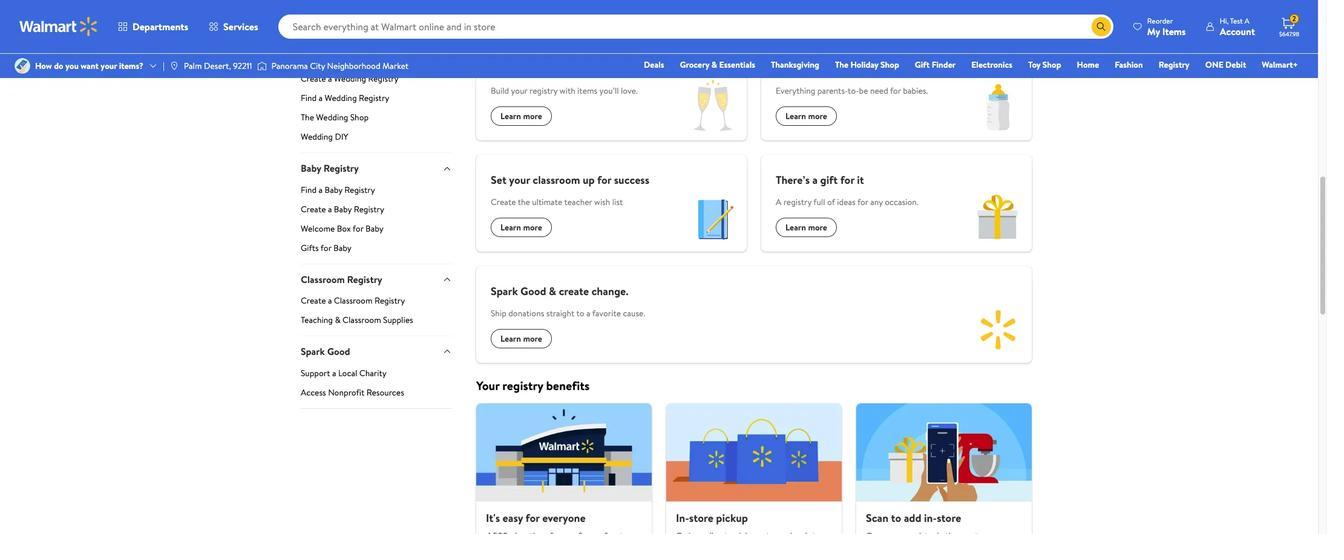 Task type: vqa. For each thing, say whether or not it's contained in the screenshot.
Support a Local Charity's a
yes



Task type: describe. For each thing, give the bounding box(es) containing it.
benefits
[[546, 378, 590, 394]]

support a local charity link
[[301, 367, 452, 384]]

you'll
[[600, 85, 619, 97]]

Walmart Site-Wide search field
[[278, 15, 1114, 39]]

your
[[476, 378, 500, 394]]

in-store pickup list item
[[659, 404, 849, 535]]

home link
[[1072, 58, 1105, 71]]

access nonprofit resources link
[[301, 387, 452, 408]]

learn more button for for the new bundle of joy
[[776, 107, 837, 126]]

grocery
[[680, 59, 710, 71]]

there's
[[776, 173, 810, 188]]

up
[[583, 173, 595, 188]]

a inside hi, test a account
[[1245, 15, 1250, 26]]

test
[[1231, 15, 1243, 26]]

a for create a wedding registry
[[328, 73, 332, 85]]

finder
[[932, 59, 956, 71]]

shop for the holiday shop
[[881, 59, 900, 71]]

a for select a registry
[[512, 15, 518, 31]]

reorder
[[1148, 15, 1174, 26]]

for the new bundle of joy. everything parents-to-be need for babies. learn more image
[[966, 74, 1032, 140]]

create
[[559, 284, 589, 299]]

2 $647.98
[[1280, 13, 1300, 38]]

registry inside dropdown button
[[347, 273, 383, 286]]

it
[[858, 173, 865, 188]]

it's easy for everyone
[[486, 511, 586, 526]]

your for set
[[509, 173, 530, 188]]

do
[[54, 60, 63, 72]]

grocery & essentials link
[[675, 58, 761, 71]]

with
[[560, 85, 576, 97]]

& for grocery & essentials
[[712, 59, 718, 71]]

find a wedding registry
[[301, 92, 390, 104]]

learn more button for there's a gift for it
[[776, 218, 837, 237]]

palm
[[184, 60, 202, 72]]

create a classroom registry
[[301, 295, 405, 307]]

services
[[223, 20, 258, 33]]

find a wedding registry link
[[301, 92, 452, 109]]

learn more button for spark good & create change.
[[491, 329, 552, 349]]

services button
[[199, 12, 269, 41]]

how do you want your items?
[[35, 60, 144, 72]]

learn more for for the new bundle of joy
[[786, 110, 828, 122]]

find for find a wedding registry
[[301, 92, 317, 104]]

want
[[81, 60, 99, 72]]

gift
[[821, 173, 838, 188]]

gift
[[915, 59, 930, 71]]

ideas
[[838, 196, 856, 208]]

1 store from the left
[[690, 511, 714, 526]]

deals
[[644, 59, 665, 71]]

select a registry
[[476, 15, 562, 31]]

a for there's a gift for it
[[813, 173, 818, 188]]

for
[[776, 61, 792, 76]]

in-store pickup
[[676, 511, 748, 526]]

registry down market
[[368, 73, 399, 85]]

registry down items
[[1159, 59, 1190, 71]]

classroom for &
[[343, 314, 381, 326]]

toy shop link
[[1023, 58, 1067, 71]]

classroom for a
[[334, 295, 373, 307]]

it's easy for everyone list item
[[469, 404, 659, 535]]

a for find a baby registry
[[319, 184, 323, 196]]

items
[[578, 85, 598, 97]]

learn more button down build
[[491, 107, 552, 126]]

build your registry with items you'll love.
[[491, 85, 638, 97]]

to inside list item
[[892, 511, 902, 526]]

in-
[[676, 511, 690, 526]]

a for create a classroom registry
[[328, 295, 332, 307]]

nonprofit
[[328, 387, 365, 399]]

you
[[65, 60, 79, 72]]

parents-
[[818, 85, 848, 97]]

scan to add in-store list item
[[849, 404, 1040, 535]]

registry inside "link"
[[359, 92, 390, 104]]

find for find a baby registry
[[301, 184, 317, 196]]

everything parents-to-be need for babies.
[[776, 85, 928, 97]]

spark good & create change.
[[491, 284, 629, 299]]

any
[[871, 196, 883, 208]]

the for the wedding shop
[[301, 112, 314, 124]]

wish
[[595, 196, 611, 208]]

baby down the create a baby registry link
[[366, 223, 384, 235]]

scan
[[866, 511, 889, 526]]

grocery & essentials
[[680, 59, 756, 71]]

cheers to the happy couple. build your registry with items you'll love. learn more. image
[[681, 74, 747, 140]]

list
[[613, 196, 623, 208]]

registry up 'create a baby registry' on the left
[[345, 184, 375, 196]]

scan to add in-store link
[[857, 404, 1032, 535]]

a for create a baby registry
[[328, 203, 332, 215]]

gifts
[[301, 242, 319, 254]]

gift finder
[[915, 59, 956, 71]]

for left any
[[858, 196, 869, 208]]

wedding diy
[[301, 131, 348, 143]]

there's a gift for it
[[776, 173, 865, 188]]

more for spark good & create change.
[[523, 333, 543, 345]]

diy
[[335, 131, 348, 143]]

build
[[491, 85, 509, 97]]

more for there's a gift for it
[[809, 222, 828, 234]]

registry link
[[1154, 58, 1196, 71]]

one
[[1206, 59, 1224, 71]]

registry down find a baby registry link
[[354, 203, 384, 215]]

learn for spark good & create change.
[[501, 333, 521, 345]]

2 store from the left
[[937, 511, 962, 526]]

learn more for set your classroom up for success
[[501, 222, 543, 234]]

registry left full
[[784, 196, 812, 208]]

select
[[476, 15, 509, 31]]

a left favorite
[[587, 308, 591, 320]]

a for support a local charity
[[332, 367, 336, 379]]

learn more for there's a gift for it
[[786, 222, 828, 234]]

one debit
[[1206, 59, 1247, 71]]

create a wedding registry link
[[301, 73, 452, 90]]

learn more down build
[[501, 110, 543, 122]]

good for spark good
[[327, 345, 350, 359]]

ship donations straight to a favorite cause.
[[491, 308, 646, 320]]

walmart+ link
[[1257, 58, 1304, 71]]

items?
[[119, 60, 144, 72]]

teaching & classroom supplies
[[301, 314, 413, 326]]

spark for spark good
[[301, 345, 325, 359]]

create for create a classroom registry
[[301, 295, 326, 307]]

search icon image
[[1097, 22, 1107, 31]]

baby for create
[[334, 203, 352, 215]]

babies.
[[904, 85, 928, 97]]

wedding registry button
[[301, 42, 452, 73]]

love.
[[621, 85, 638, 97]]

classroom inside dropdown button
[[301, 273, 345, 286]]

wedding inside dropdown button
[[301, 51, 338, 64]]

learn for there's a gift for it
[[786, 222, 807, 234]]

gift finder link
[[910, 58, 962, 71]]

for inside 'link'
[[526, 511, 540, 526]]

a registry full of ideas for any occasion.
[[776, 196, 919, 208]]

ship
[[491, 308, 507, 320]]

create a baby registry
[[301, 203, 384, 215]]

it's easy for everyone link
[[476, 404, 652, 535]]

create for create a wedding registry
[[301, 73, 326, 85]]

your registry benefits
[[476, 378, 590, 394]]

be
[[860, 85, 869, 97]]

spark good
[[301, 345, 350, 359]]

learn for for the new bundle of joy
[[786, 110, 807, 122]]

registry up find a baby registry on the top left
[[324, 162, 359, 175]]

 image for palm
[[169, 61, 179, 71]]

create the ultimate teacher wish list
[[491, 196, 623, 208]]

for left it
[[841, 173, 855, 188]]

for right up
[[598, 173, 612, 188]]

0 horizontal spatial to
[[577, 308, 585, 320]]



Task type: locate. For each thing, give the bounding box(es) containing it.
learn down build
[[501, 110, 521, 122]]

baby up welcome box for baby
[[334, 203, 352, 215]]

1 vertical spatial to
[[892, 511, 902, 526]]

everything
[[776, 85, 816, 97]]

one debit link
[[1200, 58, 1252, 71]]

& right grocery
[[712, 59, 718, 71]]

0 horizontal spatial the
[[301, 112, 314, 124]]

change.
[[592, 284, 629, 299]]

create down city
[[301, 73, 326, 85]]

more down ultimate on the top
[[523, 222, 543, 234]]

1 vertical spatial of
[[828, 196, 835, 208]]

thanksgiving
[[771, 59, 820, 71]]

classroom down the create a classroom registry
[[343, 314, 381, 326]]

learn more button down the donations on the left of page
[[491, 329, 552, 349]]

learn more button down ultimate on the top
[[491, 218, 552, 237]]

wedding registry
[[301, 51, 376, 64]]

1 horizontal spatial  image
[[169, 61, 179, 71]]

fashion
[[1115, 59, 1144, 71]]

list containing it's easy for everyone
[[469, 404, 1040, 535]]

spark up support
[[301, 345, 325, 359]]

good inside dropdown button
[[327, 345, 350, 359]]

toy shop
[[1029, 59, 1062, 71]]

your right want
[[101, 60, 117, 72]]

1 vertical spatial the
[[518, 196, 530, 208]]

registry
[[521, 15, 562, 31], [530, 85, 558, 97], [784, 196, 812, 208], [503, 378, 544, 394]]

classroom
[[533, 173, 580, 188]]

spark up ship
[[491, 284, 518, 299]]

spark good & create change. ship donations straight to a favorite cause. learn more. image
[[966, 297, 1032, 363]]

good up support a local charity
[[327, 345, 350, 359]]

1 horizontal spatial the
[[794, 61, 810, 76]]

the left ultimate on the top
[[518, 196, 530, 208]]

reorder my items
[[1148, 15, 1187, 38]]

learn down "set"
[[501, 222, 521, 234]]

0 vertical spatial of
[[870, 61, 880, 76]]

1 horizontal spatial to
[[892, 511, 902, 526]]

0 horizontal spatial store
[[690, 511, 714, 526]]

 image right |
[[169, 61, 179, 71]]

0 horizontal spatial good
[[327, 345, 350, 359]]

learn more button for set your classroom up for success
[[491, 218, 552, 237]]

a inside "link"
[[319, 92, 323, 104]]

toy
[[1029, 59, 1041, 71]]

1 vertical spatial a
[[776, 196, 782, 208]]

 image left how
[[15, 58, 30, 74]]

walmart image
[[19, 17, 98, 36]]

your right "set"
[[509, 173, 530, 188]]

your for build
[[511, 85, 528, 97]]

classroom
[[301, 273, 345, 286], [334, 295, 373, 307], [343, 314, 381, 326]]

0 horizontal spatial spark
[[301, 345, 325, 359]]

a down baby registry
[[319, 184, 323, 196]]

1 find from the top
[[301, 92, 317, 104]]

new
[[813, 61, 832, 76]]

access nonprofit resources
[[301, 387, 404, 399]]

create for create a baby registry
[[301, 203, 326, 215]]

spark inside dropdown button
[[301, 345, 325, 359]]

1 horizontal spatial good
[[521, 284, 547, 299]]

0 vertical spatial your
[[101, 60, 117, 72]]

 image
[[257, 60, 267, 72]]

your
[[101, 60, 117, 72], [511, 85, 528, 97], [509, 173, 530, 188]]

registry up the create a classroom registry
[[347, 273, 383, 286]]

registry down 'create a wedding registry' link
[[359, 92, 390, 104]]

1 vertical spatial &
[[549, 284, 557, 299]]

welcome
[[301, 223, 335, 235]]

store left pickup
[[690, 511, 714, 526]]

0 horizontal spatial &
[[335, 314, 341, 326]]

Search search field
[[278, 15, 1114, 39]]

box
[[337, 223, 351, 235]]

straight
[[547, 308, 575, 320]]

the right for at the top right
[[794, 61, 810, 76]]

1 vertical spatial your
[[511, 85, 528, 97]]

for right box
[[353, 223, 364, 235]]

&
[[712, 59, 718, 71], [549, 284, 557, 299], [335, 314, 341, 326]]

list
[[469, 404, 1040, 535]]

2 horizontal spatial shop
[[1043, 59, 1062, 71]]

for the new bundle of joy
[[776, 61, 897, 76]]

there's a gift for it. a registry full of ideas for any occasion. learn more. image
[[966, 185, 1032, 252]]

good for spark good & create change.
[[521, 284, 547, 299]]

set your classroom up for success
[[491, 173, 650, 188]]

1 vertical spatial spark
[[301, 345, 325, 359]]

registry right the select
[[521, 15, 562, 31]]

occasion.
[[885, 196, 919, 208]]

cause.
[[623, 308, 646, 320]]

0 vertical spatial find
[[301, 92, 317, 104]]

0 vertical spatial the
[[794, 61, 810, 76]]

 image
[[15, 58, 30, 74], [169, 61, 179, 71]]

departments
[[133, 20, 188, 33]]

shop right toy
[[1043, 59, 1062, 71]]

1 vertical spatial classroom
[[334, 295, 373, 307]]

registry inside 'link'
[[375, 295, 405, 307]]

0 horizontal spatial the
[[518, 196, 530, 208]]

full
[[814, 196, 826, 208]]

0 vertical spatial the
[[836, 59, 849, 71]]

learn more for spark good & create change.
[[501, 333, 543, 345]]

registry left 'with'
[[530, 85, 558, 97]]

my
[[1148, 25, 1161, 38]]

good
[[521, 284, 547, 299], [327, 345, 350, 359]]

a left the local
[[332, 367, 336, 379]]

the holiday shop
[[836, 59, 900, 71]]

a up the wedding shop
[[319, 92, 323, 104]]

to left the add
[[892, 511, 902, 526]]

baby up 'create a baby registry' on the left
[[325, 184, 343, 196]]

find up the wedding shop
[[301, 92, 317, 104]]

baby down welcome box for baby
[[334, 242, 352, 254]]

shop down find a wedding registry "link"
[[350, 112, 369, 124]]

create up teaching in the bottom left of the page
[[301, 295, 326, 307]]

for right gifts
[[321, 242, 332, 254]]

learn down ship
[[501, 333, 521, 345]]

debit
[[1226, 59, 1247, 71]]

baby for find
[[325, 184, 343, 196]]

hi, test a account
[[1220, 15, 1256, 38]]

registry up supplies
[[375, 295, 405, 307]]

learn more
[[501, 110, 543, 122], [786, 110, 828, 122], [501, 222, 543, 234], [786, 222, 828, 234], [501, 333, 543, 345]]

1 horizontal spatial the
[[836, 59, 849, 71]]

a inside 'link'
[[328, 295, 332, 307]]

1 horizontal spatial store
[[937, 511, 962, 526]]

classroom up teaching & classroom supplies
[[334, 295, 373, 307]]

baby for gifts
[[334, 242, 352, 254]]

learn more down everything
[[786, 110, 828, 122]]

set your classroom up for success& create change. create the ultimate teacher wish list. learn more. image
[[681, 185, 747, 252]]

in-
[[925, 511, 937, 526]]

create a baby registry link
[[301, 203, 452, 220]]

more down build your registry with items you'll love.
[[523, 110, 543, 122]]

classroom registry button
[[301, 264, 452, 295]]

the for for
[[794, 61, 810, 76]]

0 vertical spatial a
[[1245, 15, 1250, 26]]

& for teaching & classroom supplies
[[335, 314, 341, 326]]

easy
[[503, 511, 523, 526]]

of right full
[[828, 196, 835, 208]]

& left create
[[549, 284, 557, 299]]

learn down there's
[[786, 222, 807, 234]]

the inside the wedding shop "link"
[[301, 112, 314, 124]]

|
[[163, 60, 165, 72]]

joy
[[883, 61, 897, 76]]

0 vertical spatial &
[[712, 59, 718, 71]]

a left gift
[[813, 173, 818, 188]]

find a baby registry
[[301, 184, 375, 196]]

electronics link
[[966, 58, 1018, 71]]

2 horizontal spatial &
[[712, 59, 718, 71]]

everyone
[[543, 511, 586, 526]]

the
[[794, 61, 810, 76], [518, 196, 530, 208]]

teacher
[[565, 196, 593, 208]]

set
[[491, 173, 507, 188]]

hi,
[[1220, 15, 1229, 26]]

0 horizontal spatial shop
[[350, 112, 369, 124]]

a down find a baby registry on the top left
[[328, 203, 332, 215]]

create down "set"
[[491, 196, 516, 208]]

for right need
[[891, 85, 902, 97]]

panorama city neighborhood market
[[272, 60, 409, 72]]

teaching
[[301, 314, 333, 326]]

wedding
[[301, 51, 338, 64], [334, 73, 366, 85], [325, 92, 357, 104], [316, 112, 348, 124], [301, 131, 333, 143]]

the wedding shop
[[301, 112, 369, 124]]

the for create
[[518, 196, 530, 208]]

more for for the new bundle of joy
[[809, 110, 828, 122]]

the right new
[[836, 59, 849, 71]]

0 vertical spatial spark
[[491, 284, 518, 299]]

1 horizontal spatial a
[[1245, 15, 1250, 26]]

1 horizontal spatial spark
[[491, 284, 518, 299]]

the for the holiday shop
[[836, 59, 849, 71]]

baby registry button
[[301, 153, 452, 184]]

a down panorama city neighborhood market
[[328, 73, 332, 85]]

gifts for baby
[[301, 242, 352, 254]]

teaching & classroom supplies link
[[301, 314, 452, 336]]

find a baby registry link
[[301, 184, 452, 201]]

baby down wedding diy
[[301, 162, 321, 175]]

gifts for baby link
[[301, 242, 452, 264]]

wedding diy link
[[301, 131, 452, 153]]

a for find a wedding registry
[[319, 92, 323, 104]]

find inside find a wedding registry "link"
[[301, 92, 317, 104]]

& right teaching in the bottom left of the page
[[335, 314, 341, 326]]

departments button
[[108, 12, 199, 41]]

2 vertical spatial your
[[509, 173, 530, 188]]

how
[[35, 60, 52, 72]]

more down the parents-
[[809, 110, 828, 122]]

2 vertical spatial &
[[335, 314, 341, 326]]

learn for set your classroom up for success
[[501, 222, 521, 234]]

shop right holiday
[[881, 59, 900, 71]]

1 vertical spatial find
[[301, 184, 317, 196]]

a right the select
[[512, 15, 518, 31]]

baby registry
[[301, 162, 359, 175]]

market
[[383, 60, 409, 72]]

learn more down the donations on the left of page
[[501, 333, 543, 345]]

 image for how
[[15, 58, 30, 74]]

your right build
[[511, 85, 528, 97]]

0 vertical spatial classroom
[[301, 273, 345, 286]]

1 horizontal spatial &
[[549, 284, 557, 299]]

desert,
[[204, 60, 231, 72]]

shop for the wedding shop
[[350, 112, 369, 124]]

create inside 'link'
[[301, 295, 326, 307]]

thanksgiving link
[[766, 58, 825, 71]]

1 vertical spatial the
[[301, 112, 314, 124]]

1 horizontal spatial shop
[[881, 59, 900, 71]]

0 horizontal spatial a
[[776, 196, 782, 208]]

store right the add
[[937, 511, 962, 526]]

essentials
[[720, 59, 756, 71]]

create a classroom registry link
[[301, 295, 452, 312]]

a
[[1245, 15, 1250, 26], [776, 196, 782, 208]]

1 horizontal spatial of
[[870, 61, 880, 76]]

good up the donations on the left of page
[[521, 284, 547, 299]]

panorama
[[272, 60, 308, 72]]

0 horizontal spatial  image
[[15, 58, 30, 74]]

learn more button down everything
[[776, 107, 837, 126]]

registry up create a wedding registry
[[341, 51, 376, 64]]

shop inside "link"
[[350, 112, 369, 124]]

a down there's
[[776, 196, 782, 208]]

favorite
[[593, 308, 621, 320]]

of left joy
[[870, 61, 880, 76]]

a up teaching in the bottom left of the page
[[328, 295, 332, 307]]

find inside find a baby registry link
[[301, 184, 317, 196]]

$647.98
[[1280, 30, 1300, 38]]

for right easy
[[526, 511, 540, 526]]

0 vertical spatial to
[[577, 308, 585, 320]]

the wedding shop link
[[301, 112, 452, 129]]

find down baby registry
[[301, 184, 317, 196]]

classroom inside 'link'
[[334, 295, 373, 307]]

scan to add in-store
[[866, 511, 962, 526]]

more down full
[[809, 222, 828, 234]]

learn more down ultimate on the top
[[501, 222, 543, 234]]

2 vertical spatial classroom
[[343, 314, 381, 326]]

classroom down gifts for baby
[[301, 273, 345, 286]]

baby inside dropdown button
[[301, 162, 321, 175]]

0 horizontal spatial of
[[828, 196, 835, 208]]

the up wedding diy
[[301, 112, 314, 124]]

find
[[301, 92, 317, 104], [301, 184, 317, 196]]

to right straight
[[577, 308, 585, 320]]

fashion link
[[1110, 58, 1149, 71]]

deals link
[[639, 58, 670, 71]]

create for create the ultimate teacher wish list
[[491, 196, 516, 208]]

learn more button down full
[[776, 218, 837, 237]]

learn more down full
[[786, 222, 828, 234]]

spark for spark good & create change.
[[491, 284, 518, 299]]

the inside the holiday shop link
[[836, 59, 849, 71]]

more down the donations on the left of page
[[523, 333, 543, 345]]

donations
[[509, 308, 545, 320]]

2 find from the top
[[301, 184, 317, 196]]

learn more button
[[491, 107, 552, 126], [776, 107, 837, 126], [491, 218, 552, 237], [776, 218, 837, 237], [491, 329, 552, 349]]

0 vertical spatial good
[[521, 284, 547, 299]]

learn down everything
[[786, 110, 807, 122]]

more for set your classroom up for success
[[523, 222, 543, 234]]

access
[[301, 387, 326, 399]]

create up 'welcome'
[[301, 203, 326, 215]]

a right test
[[1245, 15, 1250, 26]]

resources
[[367, 387, 404, 399]]

registry right your
[[503, 378, 544, 394]]

1 vertical spatial good
[[327, 345, 350, 359]]



